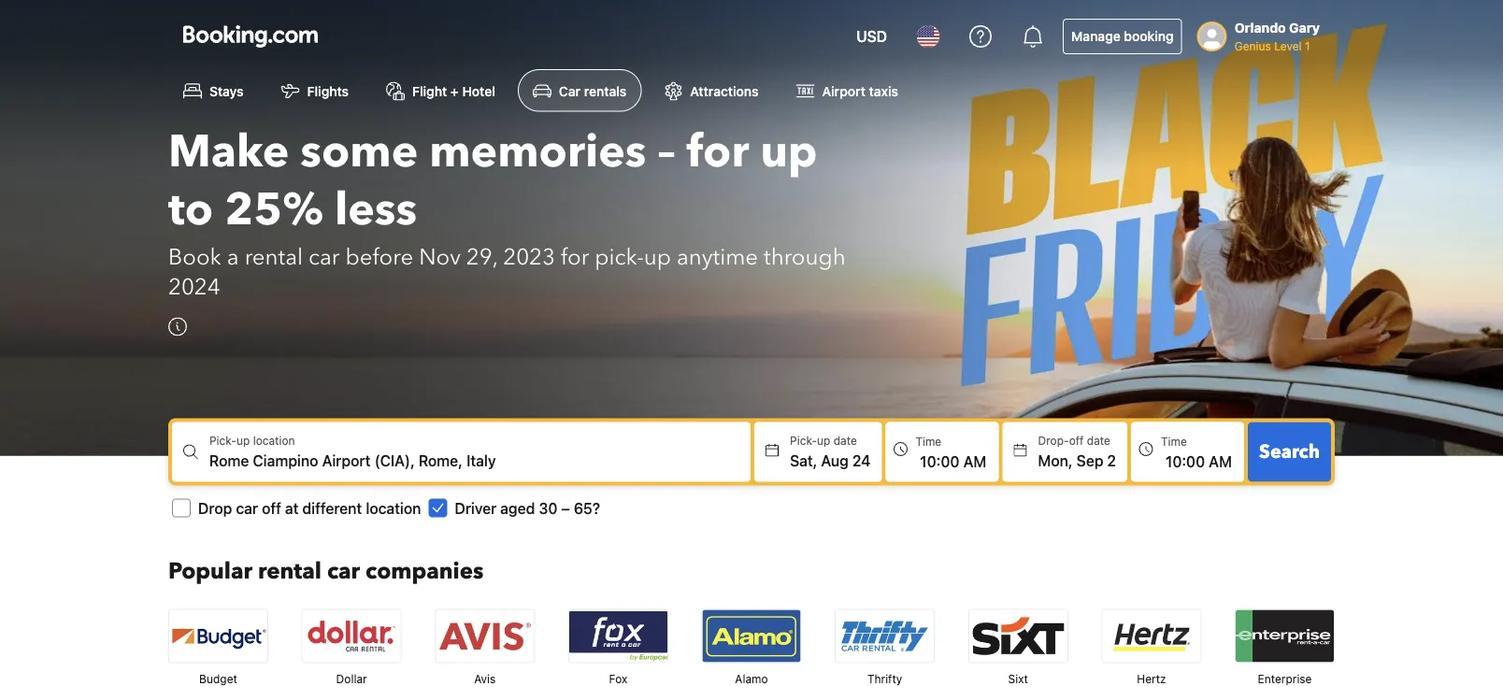 Task type: vqa. For each thing, say whether or not it's contained in the screenshot.
List
no



Task type: describe. For each thing, give the bounding box(es) containing it.
car inside make some memories – for up to 25% less book a rental car before nov 29, 2023 for pick-up anytime through 2024
[[309, 242, 340, 273]]

30
[[539, 499, 558, 517]]

– for 65?
[[561, 499, 570, 517]]

0 horizontal spatial location
[[253, 434, 295, 447]]

0 horizontal spatial for
[[561, 242, 589, 273]]

a
[[227, 242, 239, 273]]

flights link
[[266, 69, 364, 112]]

through
[[764, 242, 846, 273]]

1
[[1305, 39, 1310, 52]]

drop
[[198, 499, 232, 517]]

date for sep
[[1087, 434, 1111, 447]]

some
[[300, 121, 418, 182]]

hertz
[[1137, 673, 1166, 686]]

gary
[[1290, 20, 1320, 36]]

up inside pick-up date sat, aug 24
[[817, 434, 831, 447]]

orlando
[[1235, 20, 1286, 36]]

dollar logo image
[[303, 610, 401, 662]]

drop-
[[1038, 434, 1069, 447]]

search button
[[1248, 422, 1331, 482]]

flight
[[412, 83, 447, 98]]

at
[[285, 499, 299, 517]]

sep
[[1077, 451, 1104, 469]]

popular
[[168, 556, 253, 587]]

search
[[1260, 439, 1320, 465]]

+
[[451, 83, 459, 98]]

budget
[[199, 673, 237, 686]]

enterprise
[[1258, 673, 1312, 686]]

1 vertical spatial rental
[[258, 556, 322, 587]]

pick-up location
[[209, 434, 295, 447]]

taxis
[[869, 83, 898, 98]]

aug
[[821, 451, 849, 469]]

Pick-up location field
[[209, 449, 751, 472]]

hotel
[[462, 83, 495, 98]]

thrifty
[[868, 673, 903, 686]]

aged
[[500, 499, 535, 517]]

stays
[[209, 83, 244, 98]]

flight + hotel
[[412, 83, 495, 98]]

nov
[[419, 242, 461, 273]]

budget logo image
[[169, 610, 267, 662]]

car rentals
[[559, 83, 627, 98]]

memories
[[429, 121, 646, 182]]

2
[[1108, 451, 1116, 469]]

mon,
[[1038, 451, 1073, 469]]

manage booking link
[[1063, 19, 1183, 54]]

drop-off date mon, sep 2
[[1038, 434, 1116, 469]]

1 horizontal spatial location
[[366, 499, 421, 517]]

rental inside make some memories – for up to 25% less book a rental car before nov 29, 2023 for pick-up anytime through 2024
[[245, 242, 303, 273]]

2023
[[503, 242, 555, 273]]

attractions link
[[649, 69, 774, 112]]

make
[[168, 121, 289, 182]]

sat,
[[790, 451, 818, 469]]

driver aged 30 – 65?
[[455, 499, 600, 517]]

driver
[[455, 499, 497, 517]]

usd
[[857, 28, 888, 45]]

see terms and conditions for more information image
[[168, 317, 187, 336]]

genius
[[1235, 39, 1271, 52]]

booking.com online hotel reservations image
[[183, 25, 318, 48]]

2 vertical spatial car
[[327, 556, 360, 587]]

thrifty logo image
[[836, 610, 934, 662]]

24
[[853, 451, 871, 469]]

29,
[[466, 242, 498, 273]]



Task type: locate. For each thing, give the bounding box(es) containing it.
0 vertical spatial for
[[687, 121, 749, 182]]

car
[[559, 83, 581, 98]]

0 horizontal spatial off
[[262, 499, 281, 517]]

date inside drop-off date mon, sep 2
[[1087, 434, 1111, 447]]

car left before
[[309, 242, 340, 273]]

off
[[1069, 434, 1084, 447], [262, 499, 281, 517]]

1 vertical spatial car
[[236, 499, 258, 517]]

pick-
[[595, 242, 644, 273]]

car down different
[[327, 556, 360, 587]]

2 pick- from the left
[[790, 434, 817, 447]]

2024
[[168, 272, 220, 303]]

before
[[345, 242, 413, 273]]

0 vertical spatial car
[[309, 242, 340, 273]]

airport taxis
[[822, 83, 898, 98]]

for down attractions
[[687, 121, 749, 182]]

pick- for pick-up date sat, aug 24
[[790, 434, 817, 447]]

usd button
[[845, 14, 899, 59]]

different
[[302, 499, 362, 517]]

date for aug
[[834, 434, 857, 447]]

date inside pick-up date sat, aug 24
[[834, 434, 857, 447]]

level
[[1275, 39, 1302, 52]]

65?
[[574, 499, 600, 517]]

rentals
[[584, 83, 627, 98]]

pick- inside pick-up date sat, aug 24
[[790, 434, 817, 447]]

1 horizontal spatial for
[[687, 121, 749, 182]]

companies
[[366, 556, 484, 587]]

date up sep
[[1087, 434, 1111, 447]]

pick-up date sat, aug 24
[[790, 434, 871, 469]]

attractions
[[690, 83, 759, 98]]

25%
[[225, 179, 323, 240]]

rental
[[245, 242, 303, 273], [258, 556, 322, 587]]

pick- up drop at left bottom
[[209, 434, 237, 447]]

1 pick- from the left
[[209, 434, 237, 447]]

pick- up sat,
[[790, 434, 817, 447]]

alamo logo image
[[703, 610, 801, 662]]

less
[[335, 179, 417, 240]]

airport taxis link
[[781, 69, 913, 112]]

1 vertical spatial location
[[366, 499, 421, 517]]

make some memories – for up to 25% less book a rental car before nov 29, 2023 for pick-up anytime through 2024
[[168, 121, 846, 303]]

1 vertical spatial for
[[561, 242, 589, 273]]

pick- for pick-up location
[[209, 434, 237, 447]]

dollar
[[336, 673, 367, 686]]

alamo
[[735, 673, 768, 686]]

pick-
[[209, 434, 237, 447], [790, 434, 817, 447]]

enterprise logo image
[[1236, 610, 1334, 662]]

0 horizontal spatial –
[[561, 499, 570, 517]]

1 vertical spatial –
[[561, 499, 570, 517]]

see terms and conditions for more information image
[[168, 317, 187, 336]]

airport
[[822, 83, 866, 98]]

manage booking
[[1072, 29, 1174, 44]]

1 horizontal spatial –
[[658, 121, 676, 182]]

sixt
[[1009, 673, 1028, 686]]

car right drop at left bottom
[[236, 499, 258, 517]]

1 horizontal spatial date
[[1087, 434, 1111, 447]]

–
[[658, 121, 676, 182], [561, 499, 570, 517]]

orlando gary genius level 1
[[1235, 20, 1320, 52]]

– down attractions link
[[658, 121, 676, 182]]

avis
[[474, 673, 496, 686]]

off left at
[[262, 499, 281, 517]]

hertz logo image
[[1103, 610, 1201, 662]]

0 horizontal spatial date
[[834, 434, 857, 447]]

rental down at
[[258, 556, 322, 587]]

location
[[253, 434, 295, 447], [366, 499, 421, 517]]

fox logo image
[[569, 610, 667, 662]]

off up sep
[[1069, 434, 1084, 447]]

drop car off at different location
[[198, 499, 421, 517]]

fox
[[609, 673, 628, 686]]

location right different
[[366, 499, 421, 517]]

car rentals link
[[518, 69, 642, 112]]

stays link
[[168, 69, 259, 112]]

– inside make some memories – for up to 25% less book a rental car before nov 29, 2023 for pick-up anytime through 2024
[[658, 121, 676, 182]]

car
[[309, 242, 340, 273], [236, 499, 258, 517], [327, 556, 360, 587]]

0 vertical spatial off
[[1069, 434, 1084, 447]]

for left pick-
[[561, 242, 589, 273]]

0 horizontal spatial pick-
[[209, 434, 237, 447]]

0 vertical spatial –
[[658, 121, 676, 182]]

avis logo image
[[436, 610, 534, 662]]

anytime
[[677, 242, 758, 273]]

rental right a on the left top of page
[[245, 242, 303, 273]]

booking
[[1124, 29, 1174, 44]]

manage
[[1072, 29, 1121, 44]]

2 date from the left
[[1087, 434, 1111, 447]]

date
[[834, 434, 857, 447], [1087, 434, 1111, 447]]

– right 30
[[561, 499, 570, 517]]

location up at
[[253, 434, 295, 447]]

for
[[687, 121, 749, 182], [561, 242, 589, 273]]

1 vertical spatial off
[[262, 499, 281, 517]]

0 vertical spatial rental
[[245, 242, 303, 273]]

1 date from the left
[[834, 434, 857, 447]]

0 vertical spatial location
[[253, 434, 295, 447]]

to
[[168, 179, 213, 240]]

off inside drop-off date mon, sep 2
[[1069, 434, 1084, 447]]

book
[[168, 242, 221, 273]]

– for for
[[658, 121, 676, 182]]

flight + hotel link
[[371, 69, 510, 112]]

flights
[[307, 83, 349, 98]]

1 horizontal spatial pick-
[[790, 434, 817, 447]]

popular rental car companies
[[168, 556, 484, 587]]

up
[[761, 121, 818, 182], [644, 242, 671, 273], [237, 434, 250, 447], [817, 434, 831, 447]]

1 horizontal spatial off
[[1069, 434, 1084, 447]]

date up aug
[[834, 434, 857, 447]]

sixt logo image
[[969, 610, 1068, 662]]



